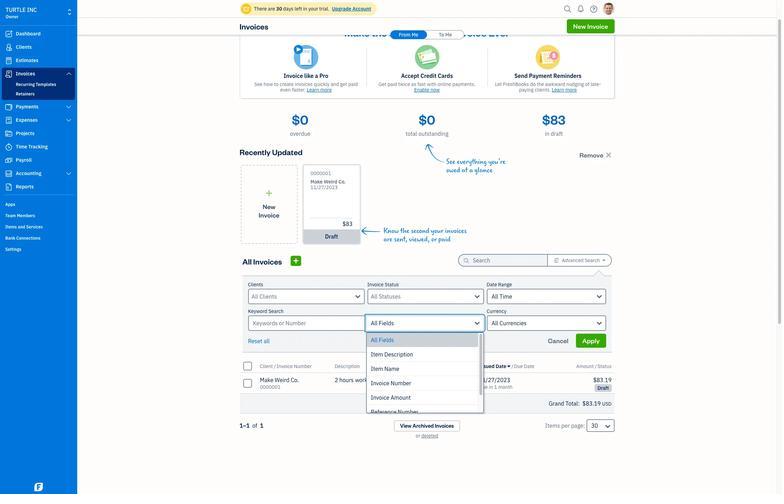 Task type: describe. For each thing, give the bounding box(es) containing it.
0 vertical spatial amount
[[577, 363, 594, 370]]

items for items and services
[[5, 225, 17, 230]]

retainers
[[16, 91, 35, 97]]

$0 for $0 overdue
[[292, 111, 309, 128]]

reference number
[[371, 409, 419, 416]]

bank connections link
[[2, 233, 75, 243]]

0 vertical spatial 30
[[276, 6, 282, 12]]

turtle
[[6, 6, 26, 13]]

$83 for $83
[[343, 221, 353, 228]]

1 vertical spatial description
[[335, 363, 360, 370]]

All Statuses search field
[[371, 293, 475, 301]]

learn more for reminders
[[552, 87, 577, 93]]

let
[[495, 81, 502, 87]]

time inside time tracking link
[[16, 144, 27, 150]]

payments
[[16, 104, 38, 110]]

paid inside know the second your invoices are sent, viewed, or paid
[[439, 236, 451, 244]]

get
[[340, 81, 347, 87]]

team members
[[5, 213, 35, 219]]

invoice amount option
[[367, 391, 478, 405]]

all fields option
[[367, 333, 478, 348]]

see for see everything you're owed at a glance
[[447, 158, 456, 166]]

with
[[427, 81, 437, 87]]

time inside all time dropdown button
[[500, 293, 513, 300]]

invoice amount
[[371, 395, 411, 402]]

glance
[[475, 167, 493, 175]]

of inside let freshbooks do the awkward nudging of late- paying clients.
[[586, 81, 590, 87]]

paid inside "see how to create invoices quickly and get paid even faster."
[[349, 81, 358, 87]]

invoice number
[[371, 380, 412, 387]]

or inside view archived invoices or deleted
[[416, 433, 421, 440]]

new invoice link for know the second your invoices are sent, viewed, or paid
[[241, 165, 298, 244]]

search for advanced search
[[585, 258, 601, 264]]

online
[[438, 81, 452, 87]]

0 horizontal spatial your
[[309, 6, 318, 12]]

$83 for $83 in draft
[[543, 111, 566, 128]]

to me
[[439, 32, 452, 38]]

upgrade
[[332, 6, 352, 12]]

main element
[[0, 0, 95, 495]]

make inside 0000001 make weird co. 11/27/2023
[[311, 179, 323, 185]]

invoice image
[[5, 71, 13, 78]]

1 vertical spatial new invoice
[[259, 203, 280, 219]]

remove button
[[578, 149, 615, 161]]

1 horizontal spatial clients
[[248, 282, 263, 288]]

enable
[[415, 87, 430, 93]]

$0 overdue
[[290, 111, 311, 137]]

know the second your invoices are sent, viewed, or paid
[[384, 227, 467, 244]]

expenses link
[[2, 114, 75, 127]]

see everything you're owed at a glance
[[447, 158, 506, 175]]

0 vertical spatial number
[[294, 363, 312, 370]]

all currencies button
[[487, 316, 607, 331]]

times image
[[605, 151, 613, 159]]

11/27/2023 inside 0000001 make weird co. 11/27/2023
[[311, 184, 338, 191]]

apply
[[583, 337, 600, 345]]

list box containing all fields
[[367, 333, 484, 420]]

bank
[[5, 236, 15, 241]]

2 / from the left
[[512, 363, 514, 370]]

to me link
[[428, 31, 464, 39]]

chevron large down image for invoices
[[66, 71, 72, 77]]

accept credit cards image
[[415, 45, 440, 70]]

0 vertical spatial status
[[385, 282, 399, 288]]

issued date
[[479, 363, 507, 370]]

invoices for paid
[[446, 227, 467, 235]]

payroll
[[16, 157, 32, 163]]

work
[[355, 377, 368, 384]]

you're
[[489, 158, 506, 166]]

crown image
[[243, 5, 250, 12]]

all currencies
[[492, 320, 527, 327]]

dashboard image
[[5, 31, 13, 38]]

1 vertical spatial $83.19
[[583, 401, 601, 408]]

Items per page: field
[[587, 420, 615, 433]]

and inside items and services link
[[18, 225, 25, 230]]

search image
[[563, 4, 574, 14]]

all for all currencies dropdown button
[[492, 320, 499, 327]]

updated
[[272, 147, 303, 157]]

deleted
[[422, 433, 439, 440]]

as
[[412, 81, 417, 87]]

client
[[260, 363, 273, 370]]

1 inside 11/27/2023 due in 1 month
[[495, 384, 498, 391]]

freshbooks
[[503, 81, 529, 87]]

number for reference
[[398, 409, 419, 416]]

learn more for a
[[307, 87, 332, 93]]

range
[[499, 282, 512, 288]]

clients inside 'link'
[[16, 44, 32, 50]]

all for all time dropdown button
[[492, 293, 499, 300]]

co. inside 0000001 make weird co. 11/27/2023
[[339, 179, 346, 185]]

invoices inside view archived invoices or deleted
[[435, 423, 454, 430]]

payments link
[[2, 101, 75, 113]]

/ for client
[[274, 363, 276, 370]]

payroll link
[[2, 154, 75, 167]]

currencies
[[500, 320, 527, 327]]

all for keyword search "field" at the bottom
[[371, 320, 378, 327]]

description link
[[335, 363, 360, 370]]

all invoices
[[243, 257, 282, 267]]

time tracking link
[[2, 141, 75, 154]]

name
[[385, 366, 400, 373]]

team
[[5, 213, 16, 219]]

new invoice link for invoices
[[567, 19, 615, 33]]

11/27/2023 due in 1 month
[[479, 377, 513, 391]]

draft inside $83.19 draft
[[598, 385, 609, 392]]

chevron large down image for expenses
[[66, 118, 72, 123]]

item description
[[371, 351, 414, 358]]

make for make weird co. 0000001
[[260, 377, 274, 384]]

caretdown image inside "advanced search" dropdown button
[[603, 258, 606, 264]]

view archived invoices link
[[394, 421, 461, 432]]

advanced search
[[562, 258, 601, 264]]

invoices for even
[[295, 81, 313, 87]]

fields inside keyword search "field"
[[379, 320, 394, 327]]

reports
[[16, 184, 34, 190]]

money image
[[5, 157, 13, 164]]

invoice status
[[368, 282, 399, 288]]

how
[[264, 81, 273, 87]]

upgrade account link
[[331, 6, 372, 12]]

to
[[439, 32, 445, 38]]

go to help image
[[589, 4, 600, 14]]

do
[[531, 81, 536, 87]]

advanced
[[562, 258, 584, 264]]

turtle inc owner
[[6, 6, 37, 19]]

accounting
[[16, 170, 41, 177]]

fields inside "option"
[[379, 337, 394, 344]]

ever
[[489, 26, 510, 39]]

recently updated
[[240, 147, 303, 157]]

reference number option
[[367, 405, 478, 420]]

grand total : $83.19 usd
[[549, 401, 612, 408]]

date left the range
[[487, 282, 498, 288]]

invoices down "there"
[[240, 21, 269, 31]]

me for from me
[[412, 32, 419, 38]]

invoice number link
[[277, 363, 312, 370]]

0000001 inside make weird co. 0000001
[[260, 384, 281, 391]]

date for due
[[525, 363, 535, 370]]

1 horizontal spatial new
[[574, 22, 587, 30]]

keyword search
[[248, 308, 284, 315]]

item name
[[371, 366, 400, 373]]

items and services link
[[2, 222, 75, 232]]

payments.
[[453, 81, 476, 87]]

weird inside 0000001 make weird co. 11/27/2023
[[324, 179, 338, 185]]

bank connections
[[5, 236, 41, 241]]

issued
[[479, 363, 495, 370]]

send payment reminders image
[[536, 45, 561, 70]]

keyword
[[248, 308, 268, 315]]

close image
[[602, 24, 610, 32]]

expense image
[[5, 117, 13, 124]]

viewed,
[[409, 236, 430, 244]]

1–1
[[240, 423, 250, 430]]

2
[[335, 377, 338, 384]]

/ for amount
[[596, 363, 597, 370]]

client link
[[260, 363, 274, 370]]

0 horizontal spatial are
[[268, 6, 275, 12]]

awkward
[[546, 81, 566, 87]]

invoice like a pro image
[[294, 45, 319, 70]]

all
[[264, 338, 270, 345]]

cancel
[[548, 337, 569, 345]]

Keyword Search field
[[366, 316, 484, 331]]

outstanding
[[419, 130, 449, 137]]

0 horizontal spatial of
[[253, 423, 258, 430]]

0 vertical spatial due
[[515, 363, 523, 370]]

dashboard
[[16, 31, 41, 37]]

templates
[[36, 82, 56, 87]]

in inside 11/27/2023 due in 1 month
[[489, 384, 493, 391]]

items for items per page:
[[546, 423, 561, 430]]

from me
[[399, 32, 419, 38]]

invoices inside "main" 'element'
[[16, 71, 35, 77]]

invoices link
[[2, 68, 75, 80]]

recurring templates link
[[3, 80, 74, 89]]



Task type: locate. For each thing, give the bounding box(es) containing it.
connections
[[16, 236, 41, 241]]

a left pro
[[315, 72, 318, 79]]

more for send payment reminders
[[566, 87, 577, 93]]

0 vertical spatial make
[[345, 26, 370, 39]]

the inside know the second your invoices are sent, viewed, or paid
[[401, 227, 410, 235]]

3 / from the left
[[596, 363, 597, 370]]

in
[[303, 6, 307, 12], [545, 130, 550, 137], [489, 384, 493, 391]]

$83
[[543, 111, 566, 128], [343, 221, 353, 228]]

0 vertical spatial 11/27/2023
[[311, 184, 338, 191]]

me right from
[[412, 32, 419, 38]]

due right issued date link
[[515, 363, 523, 370]]

$0
[[292, 111, 309, 128], [419, 111, 436, 128]]

make for make the most payable invoice ever
[[345, 26, 370, 39]]

projects
[[16, 130, 35, 137]]

0 horizontal spatial in
[[303, 6, 307, 12]]

of left "late-" on the top right of page
[[586, 81, 590, 87]]

1 vertical spatial amount
[[391, 395, 411, 402]]

nudging
[[567, 81, 585, 87]]

new inside new invoice
[[263, 203, 276, 211]]

from
[[399, 32, 411, 38]]

timer image
[[5, 144, 13, 151]]

items left per
[[546, 423, 561, 430]]

projects link
[[2, 128, 75, 140]]

and left get
[[331, 81, 339, 87]]

1 horizontal spatial make
[[311, 179, 323, 185]]

invoices up recurring
[[16, 71, 35, 77]]

expenses
[[16, 117, 38, 123]]

1 vertical spatial are
[[384, 236, 393, 244]]

0 vertical spatial caretdown image
[[603, 258, 606, 264]]

1 vertical spatial see
[[447, 158, 456, 166]]

total
[[566, 401, 579, 408]]

trial.
[[320, 6, 330, 12]]

chart image
[[5, 170, 13, 177]]

new invoice down plus icon
[[259, 203, 280, 219]]

0 vertical spatial weird
[[324, 179, 338, 185]]

2 learn more from the left
[[552, 87, 577, 93]]

1 vertical spatial time
[[500, 293, 513, 300]]

or right viewed,
[[432, 236, 437, 244]]

or down archived
[[416, 433, 421, 440]]

item for item name
[[371, 366, 383, 373]]

search right keyword
[[269, 308, 284, 315]]

0 vertical spatial $83
[[543, 111, 566, 128]]

view archived invoices or deleted
[[400, 423, 454, 440]]

faster.
[[292, 87, 306, 93]]

item up item name in the bottom of the page
[[371, 351, 383, 358]]

2 me from the left
[[446, 32, 452, 38]]

1 vertical spatial search
[[269, 308, 284, 315]]

1 horizontal spatial in
[[489, 384, 493, 391]]

status up all statuses search box
[[385, 282, 399, 288]]

0 horizontal spatial 30
[[276, 6, 282, 12]]

0 horizontal spatial caretdown image
[[508, 364, 511, 369]]

learn for a
[[307, 87, 319, 93]]

1 horizontal spatial of
[[586, 81, 590, 87]]

see inside "see how to create invoices quickly and get paid even faster."
[[254, 81, 263, 87]]

1 fields from the top
[[379, 320, 394, 327]]

and inside "see how to create invoices quickly and get paid even faster."
[[331, 81, 339, 87]]

page:
[[572, 423, 586, 430]]

report image
[[5, 184, 13, 191]]

caretdown image right advanced search
[[603, 258, 606, 264]]

apply button
[[577, 334, 607, 348]]

0 horizontal spatial search
[[269, 308, 284, 315]]

1 vertical spatial 1
[[260, 423, 264, 430]]

invoices up deleted link
[[435, 423, 454, 430]]

settings image
[[554, 258, 560, 264]]

client image
[[5, 44, 13, 51]]

see up owed at top right
[[447, 158, 456, 166]]

2 $0 from the left
[[419, 111, 436, 128]]

0 horizontal spatial co.
[[291, 377, 299, 384]]

30 left days
[[276, 6, 282, 12]]

all
[[243, 257, 252, 267], [492, 293, 499, 300], [371, 320, 378, 327], [492, 320, 499, 327], [371, 337, 378, 344]]

amount / status
[[577, 363, 612, 370]]

caretdown image
[[603, 258, 606, 264], [508, 364, 511, 369]]

1 horizontal spatial are
[[384, 236, 393, 244]]

1 vertical spatial item
[[371, 366, 383, 373]]

remove
[[580, 151, 604, 159]]

due inside 11/27/2023 due in 1 month
[[479, 384, 488, 391]]

credit
[[421, 72, 437, 79]]

the for know the second your invoices are sent, viewed, or paid
[[401, 227, 410, 235]]

$0 inside $0 total outstanding
[[419, 111, 436, 128]]

$0 up overdue
[[292, 111, 309, 128]]

2 horizontal spatial the
[[537, 81, 545, 87]]

number inside option
[[398, 409, 419, 416]]

0 horizontal spatial or
[[416, 433, 421, 440]]

create
[[280, 81, 294, 87]]

0 horizontal spatial 1
[[260, 423, 264, 430]]

chevron large down image up projects link
[[66, 118, 72, 123]]

0 horizontal spatial 11/27/2023
[[311, 184, 338, 191]]

learn more down reminders
[[552, 87, 577, 93]]

1 horizontal spatial co.
[[339, 179, 346, 185]]

0 vertical spatial the
[[372, 26, 387, 39]]

paid inside 'accept credit cards get paid twice as fast with online payments. enable now'
[[388, 81, 397, 87]]

items inside "main" 'element'
[[5, 225, 17, 230]]

weird inside make weird co. 0000001
[[275, 377, 290, 384]]

there are 30 days left in your trial. upgrade account
[[254, 6, 372, 12]]

chevron large down image down the retainers "link"
[[66, 104, 72, 110]]

description inside option
[[385, 351, 414, 358]]

items and services
[[5, 225, 43, 230]]

deleted link
[[422, 433, 439, 440]]

list box
[[367, 333, 484, 420]]

the up sent,
[[401, 227, 410, 235]]

11/27/2023 inside 11/27/2023 due in 1 month
[[479, 377, 511, 384]]

1 all fields from the top
[[371, 320, 394, 327]]

$83.19 draft
[[594, 377, 612, 392]]

2 vertical spatial the
[[401, 227, 410, 235]]

caretdown image left due date
[[508, 364, 511, 369]]

0 vertical spatial item
[[371, 351, 383, 358]]

0 horizontal spatial a
[[315, 72, 318, 79]]

invoices left add invoice 'icon'
[[253, 257, 282, 267]]

0 vertical spatial in
[[303, 6, 307, 12]]

1 vertical spatial invoices
[[446, 227, 467, 235]]

1 horizontal spatial me
[[446, 32, 452, 38]]

0000001 inside 0000001 make weird co. 11/27/2023
[[311, 170, 331, 177]]

:
[[579, 401, 580, 408]]

tracking
[[28, 144, 48, 150]]

0 vertical spatial invoices
[[295, 81, 313, 87]]

2 vertical spatial make
[[260, 377, 274, 384]]

0 horizontal spatial due
[[479, 384, 488, 391]]

all fields inside keyword search "field"
[[371, 320, 394, 327]]

pro
[[320, 72, 329, 79]]

days
[[284, 6, 294, 12]]

1 item from the top
[[371, 351, 383, 358]]

$0 total outstanding
[[406, 111, 449, 137]]

all fields inside "option"
[[371, 337, 394, 344]]

more
[[321, 87, 332, 93], [566, 87, 577, 93]]

1 learn from the left
[[307, 87, 319, 93]]

search inside dropdown button
[[585, 258, 601, 264]]

1 horizontal spatial due
[[515, 363, 523, 370]]

1 me from the left
[[412, 32, 419, 38]]

caretdown image inside issued date link
[[508, 364, 511, 369]]

1 learn more from the left
[[307, 87, 332, 93]]

notifications image
[[576, 2, 587, 16]]

chevron large down image
[[66, 71, 72, 77], [66, 104, 72, 110], [66, 118, 72, 123], [66, 171, 72, 177]]

inc
[[27, 6, 37, 13]]

estimates
[[16, 57, 38, 64]]

0 vertical spatial time
[[16, 144, 27, 150]]

me right to at the right of the page
[[446, 32, 452, 38]]

0 vertical spatial 0000001
[[311, 170, 331, 177]]

items down team
[[5, 225, 17, 230]]

Keyword Search text field
[[248, 316, 366, 331]]

30 inside field
[[592, 423, 599, 430]]

there
[[254, 6, 267, 12]]

item inside option
[[371, 351, 383, 358]]

invoices inside know the second your invoices are sent, viewed, or paid
[[446, 227, 467, 235]]

reset all
[[248, 338, 270, 345]]

recurring templates
[[16, 82, 56, 87]]

the right do
[[537, 81, 545, 87]]

0 horizontal spatial new invoice
[[259, 203, 280, 219]]

description
[[385, 351, 414, 358], [335, 363, 360, 370]]

of right 1–1
[[253, 423, 258, 430]]

0000001
[[311, 170, 331, 177], [260, 384, 281, 391]]

status up $83.19 draft
[[598, 363, 612, 370]]

$0 for $0 total outstanding
[[419, 111, 436, 128]]

2 learn from the left
[[552, 87, 565, 93]]

/ right client
[[274, 363, 276, 370]]

1 vertical spatial a
[[470, 167, 473, 175]]

learn more down pro
[[307, 87, 332, 93]]

1 chevron large down image from the top
[[66, 71, 72, 77]]

1 vertical spatial clients
[[248, 282, 263, 288]]

0 horizontal spatial and
[[18, 225, 25, 230]]

owner
[[6, 14, 19, 19]]

all fields
[[371, 320, 394, 327], [371, 337, 394, 344]]

are right "there"
[[268, 6, 275, 12]]

search for keyword search
[[269, 308, 284, 315]]

$83.19 right :
[[583, 401, 601, 408]]

more down reminders
[[566, 87, 577, 93]]

4 chevron large down image from the top
[[66, 171, 72, 177]]

2 all fields from the top
[[371, 337, 394, 344]]

0 vertical spatial of
[[586, 81, 590, 87]]

2 more from the left
[[566, 87, 577, 93]]

the inside let freshbooks do the awkward nudging of late- paying clients.
[[537, 81, 545, 87]]

1 vertical spatial 30
[[592, 423, 599, 430]]

estimates link
[[2, 54, 75, 67]]

1 horizontal spatial invoices
[[446, 227, 467, 235]]

are down "know"
[[384, 236, 393, 244]]

due down the issued
[[479, 384, 488, 391]]

dashboard link
[[2, 28, 75, 40]]

are inside know the second your invoices are sent, viewed, or paid
[[384, 236, 393, 244]]

1 vertical spatial due
[[479, 384, 488, 391]]

1 horizontal spatial /
[[512, 363, 514, 370]]

1 horizontal spatial or
[[432, 236, 437, 244]]

the left most
[[372, 26, 387, 39]]

see for see how to create invoices quickly and get paid even faster.
[[254, 81, 263, 87]]

clients down all invoices
[[248, 282, 263, 288]]

your inside know the second your invoices are sent, viewed, or paid
[[431, 227, 444, 235]]

item name option
[[367, 362, 478, 377]]

1 $0 from the left
[[292, 111, 309, 128]]

invoice number option
[[367, 377, 478, 391]]

chevron large down image for payments
[[66, 104, 72, 110]]

me for to me
[[446, 32, 452, 38]]

total
[[406, 130, 418, 137]]

0 vertical spatial a
[[315, 72, 318, 79]]

all time
[[492, 293, 513, 300]]

All Clients search field
[[252, 293, 356, 301]]

a inside see everything you're owed at a glance
[[470, 167, 473, 175]]

learn right faster.
[[307, 87, 319, 93]]

0 horizontal spatial description
[[335, 363, 360, 370]]

number inside option
[[391, 380, 412, 387]]

add invoice image
[[293, 257, 299, 265]]

make weird co. 0000001
[[260, 377, 299, 391]]

your right second
[[431, 227, 444, 235]]

invoice like a pro
[[284, 72, 329, 79]]

usd
[[603, 401, 612, 408]]

2 chevron large down image from the top
[[66, 104, 72, 110]]

0 horizontal spatial new
[[263, 203, 276, 211]]

late-
[[591, 81, 602, 87]]

1 horizontal spatial paid
[[388, 81, 397, 87]]

learn for reminders
[[552, 87, 565, 93]]

invoices
[[295, 81, 313, 87], [446, 227, 467, 235]]

amount down 2 hours work link
[[391, 395, 411, 402]]

overdue
[[290, 130, 311, 137]]

freshbooks image
[[33, 483, 44, 492]]

2 vertical spatial in
[[489, 384, 493, 391]]

1 vertical spatial weird
[[275, 377, 290, 384]]

0 horizontal spatial more
[[321, 87, 332, 93]]

1 horizontal spatial $83
[[543, 111, 566, 128]]

amount left status link
[[577, 363, 594, 370]]

0 horizontal spatial weird
[[275, 377, 290, 384]]

0 vertical spatial are
[[268, 6, 275, 12]]

item left name
[[371, 366, 383, 373]]

paid
[[349, 81, 358, 87], [388, 81, 397, 87], [439, 236, 451, 244]]

date for issued
[[496, 363, 507, 370]]

account
[[353, 6, 372, 12]]

chevron large down image down payroll link
[[66, 171, 72, 177]]

settings
[[5, 247, 21, 252]]

estimate image
[[5, 57, 13, 64]]

new down notifications image
[[574, 22, 587, 30]]

chevron large down image for accounting
[[66, 171, 72, 177]]

items
[[5, 225, 17, 230], [546, 423, 561, 430]]

item description option
[[367, 348, 478, 362]]

number up make weird co. 0000001
[[294, 363, 312, 370]]

invoices
[[240, 21, 269, 31], [16, 71, 35, 77], [253, 257, 282, 267], [435, 423, 454, 430]]

reminders
[[554, 72, 582, 79]]

1 vertical spatial co.
[[291, 377, 299, 384]]

2 fields from the top
[[379, 337, 394, 344]]

0 horizontal spatial $83
[[343, 221, 353, 228]]

currency
[[487, 308, 507, 315]]

2 item from the top
[[371, 366, 383, 373]]

1 / from the left
[[274, 363, 276, 370]]

due date link
[[515, 363, 535, 370]]

Search text field
[[473, 255, 537, 266]]

0 vertical spatial your
[[309, 6, 318, 12]]

$0 inside $0 overdue
[[292, 111, 309, 128]]

$0 up "outstanding"
[[419, 111, 436, 128]]

1 horizontal spatial your
[[431, 227, 444, 235]]

0 horizontal spatial learn more
[[307, 87, 332, 93]]

new down plus icon
[[263, 203, 276, 211]]

chevron large down image inside 'invoices' link
[[66, 71, 72, 77]]

search right advanced
[[585, 258, 601, 264]]

all inside keyword search "field"
[[371, 320, 378, 327]]

the
[[372, 26, 387, 39], [537, 81, 545, 87], [401, 227, 410, 235]]

new
[[574, 22, 587, 30], [263, 203, 276, 211]]

clients up "estimates"
[[16, 44, 32, 50]]

1 horizontal spatial weird
[[324, 179, 338, 185]]

in inside $83 in draft
[[545, 130, 550, 137]]

description up hours on the bottom of page
[[335, 363, 360, 370]]

0 vertical spatial co.
[[339, 179, 346, 185]]

a right at in the top right of the page
[[470, 167, 473, 175]]

co. inside make weird co. 0000001
[[291, 377, 299, 384]]

1 horizontal spatial amount
[[577, 363, 594, 370]]

and down team members
[[18, 225, 25, 230]]

see inside see everything you're owed at a glance
[[447, 158, 456, 166]]

date right issued date link
[[525, 363, 535, 370]]

all inside "option"
[[371, 337, 378, 344]]

everything
[[457, 158, 487, 166]]

more down pro
[[321, 87, 332, 93]]

number for invoice
[[391, 380, 412, 387]]

new invoice
[[574, 22, 609, 30], [259, 203, 280, 219]]

view
[[400, 423, 412, 430]]

learn more
[[307, 87, 332, 93], [552, 87, 577, 93]]

1 vertical spatial draft
[[325, 233, 338, 240]]

item for item description
[[371, 351, 383, 358]]

0 vertical spatial $83.19
[[594, 377, 612, 384]]

from me link
[[391, 31, 427, 39]]

month
[[499, 384, 513, 391]]

project image
[[5, 130, 13, 137]]

a
[[315, 72, 318, 79], [470, 167, 473, 175]]

make inside make weird co. 0000001
[[260, 377, 274, 384]]

draft inside $83 in draft
[[551, 130, 563, 137]]

chevron large down image inside expenses link
[[66, 118, 72, 123]]

payable
[[415, 26, 452, 39]]

0 horizontal spatial draft
[[325, 233, 338, 240]]

all time button
[[487, 289, 607, 305]]

1 vertical spatial number
[[391, 380, 412, 387]]

time right timer icon
[[16, 144, 27, 150]]

0 horizontal spatial status
[[385, 282, 399, 288]]

30 right page:
[[592, 423, 599, 430]]

0 horizontal spatial clients
[[16, 44, 32, 50]]

the for make the most payable invoice ever
[[372, 26, 387, 39]]

more for invoice like a pro
[[321, 87, 332, 93]]

1 vertical spatial caretdown image
[[508, 364, 511, 369]]

payment image
[[5, 104, 13, 111]]

1 right 1–1
[[260, 423, 264, 430]]

0 vertical spatial and
[[331, 81, 339, 87]]

accept
[[402, 72, 420, 79]]

1 horizontal spatial 11/27/2023
[[479, 377, 511, 384]]

1 left month
[[495, 384, 498, 391]]

new invoice down "go to help" 'image'
[[574, 22, 609, 30]]

1 horizontal spatial learn
[[552, 87, 565, 93]]

chevron large down image inside payments link
[[66, 104, 72, 110]]

2 vertical spatial draft
[[598, 385, 609, 392]]

1 vertical spatial the
[[537, 81, 545, 87]]

clients link
[[2, 41, 75, 54]]

plus image
[[265, 190, 273, 197]]

1 vertical spatial status
[[598, 363, 612, 370]]

or inside know the second your invoices are sent, viewed, or paid
[[432, 236, 437, 244]]

number down name
[[391, 380, 412, 387]]

chevron large down image up recurring templates link
[[66, 71, 72, 77]]

0 horizontal spatial 0000001
[[260, 384, 281, 391]]

1 horizontal spatial 30
[[592, 423, 599, 430]]

0 horizontal spatial time
[[16, 144, 27, 150]]

see left how
[[254, 81, 263, 87]]

item inside "option"
[[371, 366, 383, 373]]

time down the range
[[500, 293, 513, 300]]

amount inside option
[[391, 395, 411, 402]]

0 vertical spatial clients
[[16, 44, 32, 50]]

$83.19 down status link
[[594, 377, 612, 384]]

your left "trial."
[[309, 6, 318, 12]]

1 horizontal spatial caretdown image
[[603, 258, 606, 264]]

1 horizontal spatial status
[[598, 363, 612, 370]]

learn right clients.
[[552, 87, 565, 93]]

invoices inside "see how to create invoices quickly and get paid even faster."
[[295, 81, 313, 87]]

archived
[[413, 423, 434, 430]]

apps link
[[2, 199, 75, 210]]

date right the issued
[[496, 363, 507, 370]]

paying
[[520, 87, 534, 93]]

1 horizontal spatial search
[[585, 258, 601, 264]]

/ left status link
[[596, 363, 597, 370]]

1 horizontal spatial 1
[[495, 384, 498, 391]]

/
[[274, 363, 276, 370], [512, 363, 514, 370], [596, 363, 597, 370]]

3 chevron large down image from the top
[[66, 118, 72, 123]]

1 more from the left
[[321, 87, 332, 93]]

0 vertical spatial new invoice link
[[567, 19, 615, 33]]

number up view on the bottom right
[[398, 409, 419, 416]]

0 horizontal spatial paid
[[349, 81, 358, 87]]

description up name
[[385, 351, 414, 358]]

grand
[[549, 401, 565, 408]]

know
[[384, 227, 399, 235]]

0 horizontal spatial new invoice link
[[241, 165, 298, 244]]

2 horizontal spatial /
[[596, 363, 597, 370]]

items per page:
[[546, 423, 586, 430]]

1 horizontal spatial new invoice
[[574, 22, 609, 30]]

0 horizontal spatial $0
[[292, 111, 309, 128]]

time
[[16, 144, 27, 150], [500, 293, 513, 300]]

/ left due date link
[[512, 363, 514, 370]]



Task type: vqa. For each thing, say whether or not it's contained in the screenshot.
Owed
yes



